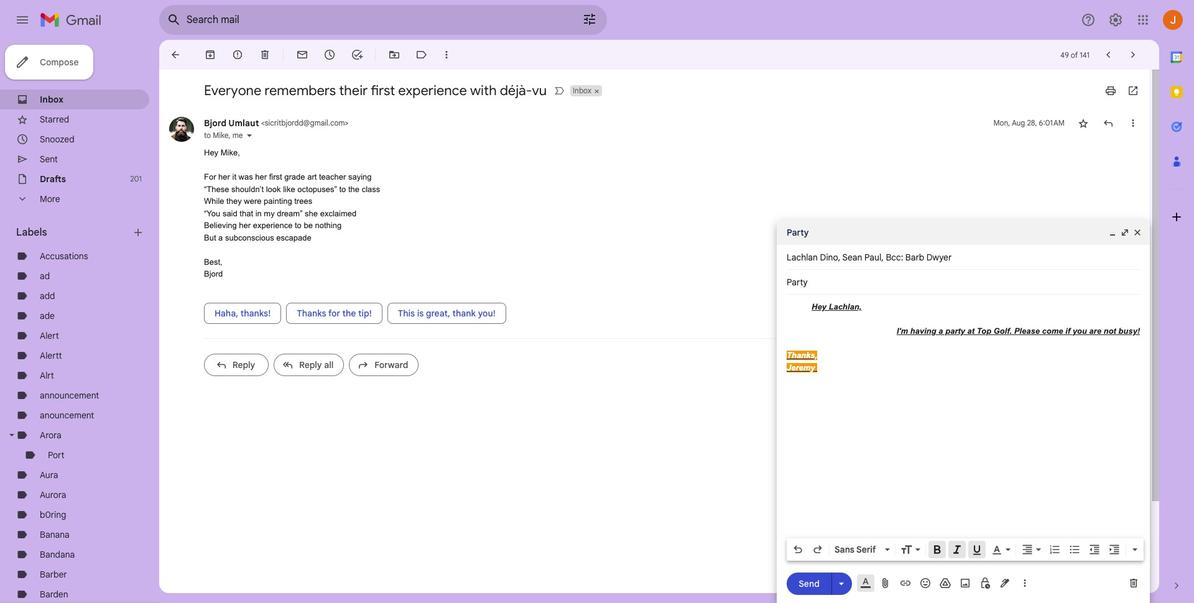 Task type: vqa. For each thing, say whether or not it's contained in the screenshot.
Reply all
yes



Task type: describe. For each thing, give the bounding box(es) containing it.
sicritbjordd@gmail.com
[[265, 118, 345, 128]]

it
[[232, 172, 236, 182]]

ade
[[40, 310, 55, 322]]

believing
[[204, 221, 237, 230]]

great,
[[426, 308, 450, 319]]

show details image
[[245, 132, 253, 139]]

1 horizontal spatial first
[[371, 82, 395, 99]]

more options image
[[1021, 577, 1029, 590]]

for
[[204, 172, 216, 182]]

port
[[48, 450, 64, 461]]

delete image
[[259, 49, 271, 61]]

experience inside the for her it was her first grade art teacher saying "these shouldn't look like octopuses" to the class while they were painting trees "you said that in my dream" she exclaimed believing her experience to be nothing but a subconscious escapade
[[253, 221, 293, 230]]

labels
[[16, 226, 47, 239]]

she
[[305, 209, 318, 218]]

1 horizontal spatial to
[[295, 221, 302, 230]]

insert link ‪(⌘k)‬ image
[[899, 577, 912, 590]]

aug
[[1012, 118, 1025, 128]]

bulleted list ‪(⌘⇧8)‬ image
[[1069, 544, 1081, 556]]

barber
[[40, 569, 67, 580]]

"these
[[204, 184, 229, 194]]

shouldn't
[[231, 184, 264, 194]]

mike,
[[221, 148, 240, 157]]

anouncement
[[40, 410, 94, 421]]

move to image
[[388, 49, 401, 61]]

Message Body text field
[[787, 301, 1140, 535]]

dream"
[[277, 209, 303, 218]]

their
[[339, 82, 368, 99]]

0 horizontal spatial to
[[204, 131, 211, 140]]

ad link
[[40, 271, 50, 282]]

mon, aug 28, 6:01 am
[[994, 118, 1065, 128]]

mon,
[[994, 118, 1010, 128]]

newer image
[[1102, 49, 1115, 61]]

best,
[[204, 257, 222, 267]]

starred
[[40, 114, 69, 125]]

are
[[1089, 327, 1102, 336]]

haha,
[[215, 308, 238, 319]]

Search mail text field
[[187, 14, 547, 26]]

thanks
[[297, 308, 326, 319]]

you
[[1073, 327, 1087, 336]]

not
[[1104, 327, 1116, 336]]

that
[[240, 209, 253, 218]]

201
[[130, 174, 142, 184]]

1 bjord from the top
[[204, 118, 226, 129]]

0 horizontal spatial her
[[218, 172, 230, 182]]

drafts
[[40, 174, 66, 185]]

be
[[304, 221, 313, 230]]

anouncement link
[[40, 410, 94, 421]]

a inside the for her it was her first grade art teacher saying "these shouldn't look like octopuses" to the class while they were painting trees "you said that in my dream" she exclaimed believing her experience to be nothing but a subconscious escapade
[[218, 233, 223, 242]]

remembers
[[265, 82, 336, 99]]

forward link
[[349, 354, 419, 376]]

subconscious
[[225, 233, 274, 242]]

class
[[362, 184, 380, 194]]

inbox for inbox link
[[40, 94, 63, 105]]

numbered list ‪(⌘⇧7)‬ image
[[1049, 544, 1061, 556]]

exclaimed
[[320, 209, 357, 218]]

sans serif
[[835, 544, 876, 555]]

the inside button
[[342, 308, 356, 319]]

b0ring link
[[40, 509, 66, 521]]

thanks!
[[241, 308, 271, 319]]

accusations
[[40, 251, 88, 262]]

a inside 'text field'
[[939, 327, 943, 336]]

drafts link
[[40, 174, 66, 185]]

more send options image
[[835, 578, 848, 590]]

banana link
[[40, 529, 70, 541]]

barden
[[40, 589, 68, 600]]

best, bjord
[[204, 257, 223, 279]]

dialog containing sans serif
[[777, 220, 1150, 603]]

more image
[[440, 49, 453, 61]]

main menu image
[[15, 12, 30, 27]]

b0ring
[[40, 509, 66, 521]]

the inside the for her it was her first grade art teacher saying "these shouldn't look like octopuses" to the class while they were painting trees "you said that in my dream" she exclaimed believing her experience to be nothing but a subconscious escapade
[[348, 184, 360, 194]]

in
[[255, 209, 262, 218]]

snoozed
[[40, 134, 74, 145]]

"you
[[204, 209, 220, 218]]

of
[[1071, 50, 1078, 59]]

serif
[[857, 544, 876, 555]]

haha, thanks!
[[215, 308, 271, 319]]

minimize image
[[1108, 228, 1118, 238]]

this
[[398, 308, 415, 319]]

haha, thanks! button
[[204, 303, 281, 324]]

alert
[[40, 330, 59, 342]]

28,
[[1027, 118, 1037, 128]]

first inside the for her it was her first grade art teacher saying "these shouldn't look like octopuses" to the class while they were painting trees "you said that in my dream" she exclaimed believing her experience to be nothing but a subconscious escapade
[[269, 172, 282, 182]]

insert signature image
[[999, 577, 1011, 590]]

more formatting options image
[[1129, 544, 1141, 556]]

is
[[417, 308, 424, 319]]

inbox link
[[40, 94, 63, 105]]

port link
[[48, 450, 64, 461]]

accusations link
[[40, 251, 88, 262]]

party
[[945, 327, 965, 336]]

announcement link
[[40, 390, 99, 401]]

ad
[[40, 271, 50, 282]]

archive image
[[204, 49, 216, 61]]

49 of 141
[[1061, 50, 1090, 59]]

alrt link
[[40, 370, 54, 381]]

toggle confidential mode image
[[979, 577, 992, 590]]

aura link
[[40, 470, 58, 481]]

trees
[[294, 197, 312, 206]]

déjà-
[[500, 82, 532, 99]]

sent link
[[40, 154, 58, 165]]

look
[[266, 184, 281, 194]]

octopuses"
[[298, 184, 337, 194]]

underline ‪(⌘u)‬ image
[[971, 544, 983, 557]]

for her it was her first grade art teacher saying "these shouldn't look like octopuses" to the class while they were painting trees "you said that in my dream" she exclaimed believing her experience to be nothing but a subconscious escapade
[[204, 172, 380, 242]]

reply link
[[204, 354, 269, 376]]



Task type: locate. For each thing, give the bounding box(es) containing it.
inbox for inbox button
[[573, 86, 592, 95]]

snooze image
[[323, 49, 336, 61]]

indent less ‪(⌘[)‬ image
[[1089, 544, 1101, 556]]

labels heading
[[16, 226, 132, 239]]

her down that
[[239, 221, 251, 230]]

None search field
[[159, 5, 607, 35]]

but
[[204, 233, 216, 242]]

reply all
[[299, 359, 334, 370]]

gmail image
[[40, 7, 108, 32]]

undo ‪(⌘z)‬ image
[[792, 544, 804, 556]]

reply for reply all
[[299, 359, 322, 370]]

like
[[283, 184, 295, 194]]

tab list
[[1159, 40, 1194, 559]]

i'm
[[897, 327, 908, 336]]

everyone remembers their first experience with déjà-vu
[[204, 82, 547, 99]]

send button
[[787, 573, 832, 595]]

forward
[[375, 359, 408, 370]]

you!
[[478, 308, 496, 319]]

2 bjord from the top
[[204, 269, 223, 279]]

2 horizontal spatial her
[[255, 172, 267, 182]]

reply left all
[[299, 359, 322, 370]]

inbox inside labels navigation
[[40, 94, 63, 105]]

her right was
[[255, 172, 267, 182]]

indent more ‪(⌘])‬ image
[[1108, 544, 1121, 556]]

0 horizontal spatial inbox
[[40, 94, 63, 105]]

announcement
[[40, 390, 99, 401]]

add link
[[40, 290, 55, 302]]

labels navigation
[[0, 40, 159, 603]]

a left party
[[939, 327, 943, 336]]

bjord umlaut cell
[[204, 118, 349, 129]]

aurora link
[[40, 490, 66, 501]]

0 horizontal spatial reply
[[232, 359, 255, 370]]

1 vertical spatial a
[[939, 327, 943, 336]]

insert files using drive image
[[939, 577, 952, 590]]

advanced search options image
[[577, 7, 602, 32]]

0 horizontal spatial experience
[[253, 221, 293, 230]]

report spam image
[[231, 49, 244, 61]]

reply
[[232, 359, 255, 370], [299, 359, 322, 370]]

teacher
[[319, 172, 346, 182]]

0 horizontal spatial a
[[218, 233, 223, 242]]

if
[[1066, 327, 1071, 336]]

1 vertical spatial first
[[269, 172, 282, 182]]

painting
[[264, 197, 292, 206]]

not starred image
[[1077, 117, 1090, 129]]

1 vertical spatial bjord
[[204, 269, 223, 279]]

to left mike
[[204, 131, 211, 140]]

hey mike,
[[204, 148, 240, 157]]

1 vertical spatial the
[[342, 308, 356, 319]]

1 horizontal spatial experience
[[398, 82, 467, 99]]

attach files image
[[880, 577, 892, 590]]

pop out image
[[1120, 228, 1130, 238]]

1 reply from the left
[[232, 359, 255, 370]]

tip!
[[358, 308, 372, 319]]

0 vertical spatial a
[[218, 233, 223, 242]]

to left be
[[295, 221, 302, 230]]

was
[[239, 172, 253, 182]]

having
[[910, 327, 936, 336]]

thanks for the tip! button
[[286, 303, 382, 324]]

insert emoji ‪(⌘⇧2)‬ image
[[919, 577, 932, 590]]

redo ‪(⌘y)‬ image
[[812, 544, 824, 556]]

while
[[204, 197, 224, 206]]

hey
[[204, 148, 218, 157]]

with
[[470, 82, 497, 99]]

this is great, thank you!
[[398, 308, 496, 319]]

mon, aug 28, 6:01 am cell
[[994, 117, 1065, 129]]

to mike , me
[[204, 131, 243, 140]]

bandana
[[40, 549, 75, 560]]

first right their
[[371, 82, 395, 99]]

reply for reply
[[232, 359, 255, 370]]

more
[[40, 193, 60, 205]]

formatting options toolbar
[[787, 539, 1144, 561]]

banana
[[40, 529, 70, 541]]

a
[[218, 233, 223, 242], [939, 327, 943, 336]]

everyone
[[204, 82, 261, 99]]

support image
[[1081, 12, 1096, 27]]

escapade
[[276, 233, 311, 242]]

the down saying
[[348, 184, 360, 194]]

the right for
[[342, 308, 356, 319]]

golf.
[[994, 327, 1012, 336]]

more button
[[0, 189, 149, 209]]

0 vertical spatial the
[[348, 184, 360, 194]]

my
[[264, 209, 275, 218]]

dialog
[[777, 220, 1150, 603]]

49
[[1061, 50, 1069, 59]]

alertt link
[[40, 350, 62, 361]]

1 horizontal spatial reply
[[299, 359, 322, 370]]

1 horizontal spatial her
[[239, 221, 251, 230]]

1 vertical spatial experience
[[253, 221, 293, 230]]

alertt
[[40, 350, 62, 361]]

inbox button
[[570, 85, 593, 96]]

0 vertical spatial first
[[371, 82, 395, 99]]

1 vertical spatial to
[[339, 184, 346, 194]]

this is great, thank you! button
[[387, 303, 506, 324]]

Subject field
[[787, 276, 1140, 289]]

inbox up starred link
[[40, 94, 63, 105]]

bjord
[[204, 118, 226, 129], [204, 269, 223, 279]]

arora
[[40, 430, 61, 441]]

please
[[1014, 327, 1040, 336]]

search mail image
[[163, 9, 185, 31]]

0 vertical spatial experience
[[398, 82, 467, 99]]

were
[[244, 197, 262, 206]]

art
[[307, 172, 317, 182]]

they
[[226, 197, 242, 206]]

experience down "my"
[[253, 221, 293, 230]]

close image
[[1133, 228, 1143, 238]]

first up look
[[269, 172, 282, 182]]

older image
[[1127, 49, 1140, 61]]

bjord up mike
[[204, 118, 226, 129]]

saying
[[348, 172, 372, 182]]

bjord umlaut < sicritbjordd@gmail.com >
[[204, 118, 349, 129]]

2 horizontal spatial to
[[339, 184, 346, 194]]

thanks for the tip!
[[297, 308, 372, 319]]

mark as unread image
[[296, 49, 309, 61]]

2 reply from the left
[[299, 359, 322, 370]]

umlaut
[[229, 118, 259, 129]]

to down teacher
[[339, 184, 346, 194]]

for
[[328, 308, 340, 319]]

settings image
[[1108, 12, 1123, 27]]

busy!
[[1119, 327, 1140, 336]]

i'm having a party at top golf. please come if you are not busy!
[[897, 327, 1140, 336]]

bandana link
[[40, 549, 75, 560]]

her left it
[[218, 172, 230, 182]]

ade link
[[40, 310, 55, 322]]

Not starred checkbox
[[1077, 117, 1090, 129]]

2 vertical spatial to
[[295, 221, 302, 230]]

>
[[345, 118, 349, 128]]

experience down labels image
[[398, 82, 467, 99]]

barber link
[[40, 569, 67, 580]]

0 horizontal spatial first
[[269, 172, 282, 182]]

snoozed link
[[40, 134, 74, 145]]

bold ‪(⌘b)‬ image
[[931, 544, 944, 556]]

all
[[324, 359, 334, 370]]

barden link
[[40, 589, 68, 600]]

0 vertical spatial to
[[204, 131, 211, 140]]

1 horizontal spatial a
[[939, 327, 943, 336]]

<
[[261, 118, 265, 128]]

discard draft ‪(⌘⇧d)‬ image
[[1128, 577, 1140, 590]]

insert photo image
[[959, 577, 972, 590]]

back to inbox image
[[169, 49, 182, 61]]

inbox right 'vu'
[[573, 86, 592, 95]]

sans serif option
[[832, 544, 883, 556]]

first
[[371, 82, 395, 99], [269, 172, 282, 182]]

0 vertical spatial bjord
[[204, 118, 226, 129]]

inbox inside inbox button
[[573, 86, 592, 95]]

add to tasks image
[[351, 49, 363, 61]]

labels image
[[416, 49, 428, 61]]

compose button
[[5, 45, 94, 80]]

a right but at the top left
[[218, 233, 223, 242]]

1 horizontal spatial inbox
[[573, 86, 592, 95]]

bjord down best,
[[204, 269, 223, 279]]

italic ‪(⌘i)‬ image
[[951, 544, 964, 556]]

arora link
[[40, 430, 61, 441]]

141
[[1080, 50, 1090, 59]]

reply down haha, thanks!
[[232, 359, 255, 370]]

sent
[[40, 154, 58, 165]]

aurora
[[40, 490, 66, 501]]



